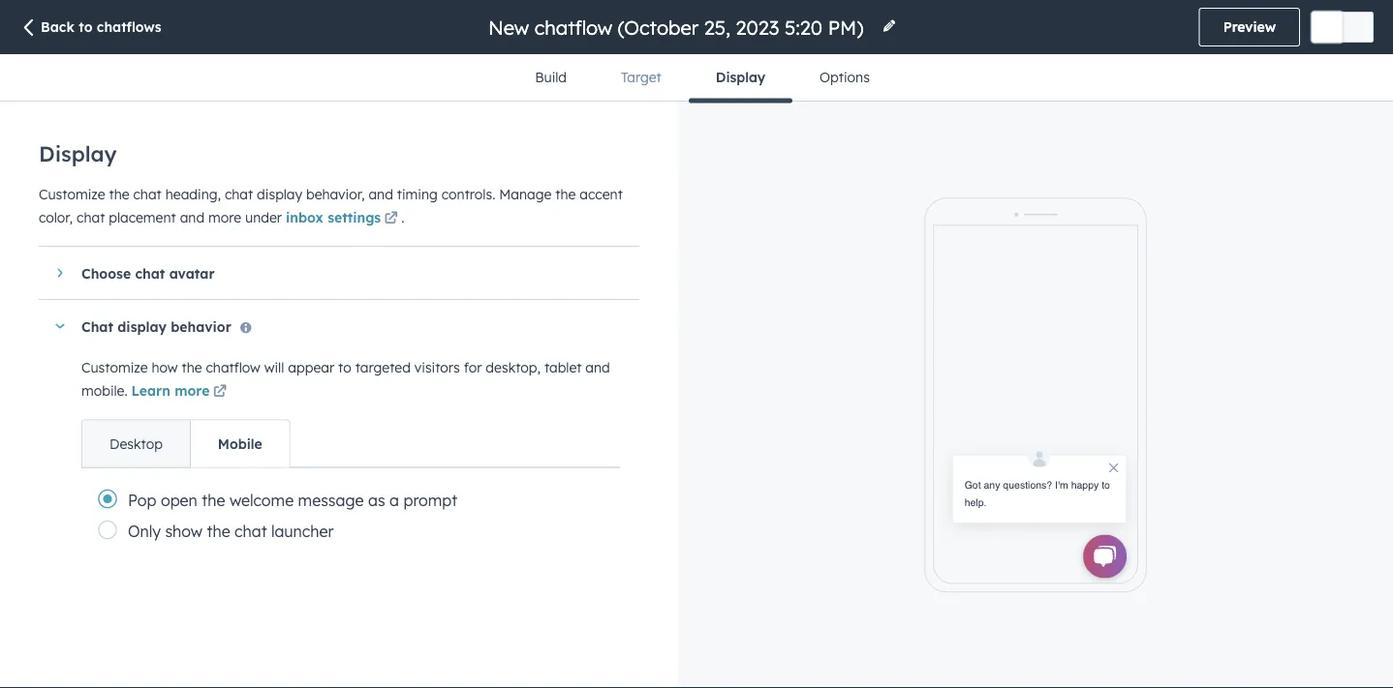 Task type: locate. For each thing, give the bounding box(es) containing it.
1 vertical spatial caret image
[[54, 324, 66, 329]]

1 horizontal spatial and
[[369, 186, 393, 203]]

caret image left the chat
[[54, 324, 66, 329]]

and inside customize how the chatflow will appear to targeted visitors for desktop, tablet and mobile.
[[586, 360, 610, 376]]

to inside got any questions? i'm happy to help.
[[1102, 480, 1111, 491]]

inbox settings
[[286, 209, 381, 226]]

targeted
[[355, 360, 411, 376]]

display up under
[[257, 186, 302, 203]]

the
[[109, 186, 129, 203], [556, 186, 576, 203], [182, 360, 202, 376], [202, 491, 225, 510], [207, 522, 230, 541]]

manage
[[499, 186, 552, 203]]

caret image for choose chat avatar dropdown button
[[58, 267, 63, 279]]

caret image
[[58, 267, 63, 279], [54, 324, 66, 329]]

and right tablet
[[586, 360, 610, 376]]

1 horizontal spatial display
[[716, 69, 766, 86]]

2 vertical spatial to
[[1102, 480, 1111, 491]]

caret image inside choose chat avatar dropdown button
[[58, 267, 63, 279]]

chatflows
[[97, 18, 161, 35]]

display right the chat
[[118, 318, 167, 335]]

0 horizontal spatial and
[[180, 209, 205, 226]]

chat inside choose chat avatar dropdown button
[[135, 265, 165, 282]]

build
[[535, 69, 567, 86]]

customize up mobile.
[[81, 360, 148, 376]]

appear
[[288, 360, 335, 376]]

0 vertical spatial customize
[[39, 186, 105, 203]]

to right back
[[79, 18, 93, 35]]

a
[[390, 491, 399, 510]]

chat display behavior button
[[39, 300, 620, 353]]

customize
[[39, 186, 105, 203], [81, 360, 148, 376]]

1 vertical spatial customize
[[81, 360, 148, 376]]

learn
[[131, 383, 170, 400]]

more
[[208, 209, 241, 226], [175, 383, 210, 400]]

target
[[621, 69, 662, 86]]

0 vertical spatial display
[[257, 186, 302, 203]]

tablet
[[545, 360, 582, 376]]

0 vertical spatial to
[[79, 18, 93, 35]]

navigation
[[508, 54, 897, 103]]

choose
[[81, 265, 131, 282]]

link opens in a new window image inside inbox settings link
[[384, 212, 398, 226]]

launcher
[[271, 522, 334, 541]]

visitors
[[415, 360, 460, 376]]

display inside display button
[[716, 69, 766, 86]]

to right the appear
[[338, 360, 352, 376]]

tab list
[[81, 420, 290, 469]]

behavior,
[[306, 186, 365, 203]]

to
[[79, 18, 93, 35], [338, 360, 352, 376], [1102, 480, 1111, 491]]

1 vertical spatial to
[[338, 360, 352, 376]]

1 vertical spatial and
[[180, 209, 205, 226]]

tab panel containing pop open the welcome message as a prompt
[[81, 468, 620, 562]]

and down heading, on the left top
[[180, 209, 205, 226]]

display
[[257, 186, 302, 203], [118, 318, 167, 335]]

avatar
[[169, 265, 215, 282]]

customize how the chatflow will appear to targeted visitors for desktop, tablet and mobile.
[[81, 360, 610, 400]]

0 vertical spatial caret image
[[58, 267, 63, 279]]

2 vertical spatial and
[[586, 360, 610, 376]]

the right the show
[[207, 522, 230, 541]]

only show the chat launcher
[[128, 522, 334, 541]]

customize inside customize the chat heading, chat display behavior, and timing controls. manage the accent color, chat placement and more under
[[39, 186, 105, 203]]

tab panel
[[81, 468, 620, 562]]

2 horizontal spatial to
[[1102, 480, 1111, 491]]

the for pop open the welcome message as a prompt
[[202, 491, 225, 510]]

link opens in a new window image
[[384, 207, 398, 231], [384, 212, 398, 226], [213, 381, 227, 405], [213, 386, 227, 400]]

2 horizontal spatial and
[[586, 360, 610, 376]]

mobile.
[[81, 383, 128, 400]]

1 vertical spatial display
[[118, 318, 167, 335]]

i'm
[[1055, 480, 1069, 491]]

chat down welcome
[[235, 522, 267, 541]]

mobile
[[218, 436, 262, 453]]

the for customize how the chatflow will appear to targeted visitors for desktop, tablet and mobile.
[[182, 360, 202, 376]]

display inside chat display behavior dropdown button
[[118, 318, 167, 335]]

None field
[[486, 14, 870, 40]]

0 vertical spatial display
[[716, 69, 766, 86]]

caret image for chat display behavior dropdown button
[[54, 324, 66, 329]]

0 horizontal spatial to
[[79, 18, 93, 35]]

0 horizontal spatial display
[[118, 318, 167, 335]]

1 horizontal spatial display
[[257, 186, 302, 203]]

placement
[[109, 209, 176, 226]]

got any questions? i'm happy to help. status
[[965, 477, 1115, 512]]

caret image left choose
[[58, 267, 63, 279]]

0 vertical spatial more
[[208, 209, 241, 226]]

help.
[[965, 497, 987, 509]]

customize for mobile.
[[81, 360, 148, 376]]

behavior
[[171, 318, 231, 335]]

1 horizontal spatial to
[[338, 360, 352, 376]]

to right happy
[[1102, 480, 1111, 491]]

chat inside tab panel
[[235, 522, 267, 541]]

open
[[161, 491, 198, 510]]

desktop link
[[82, 421, 190, 468]]

the right how
[[182, 360, 202, 376]]

options button
[[793, 54, 897, 101]]

caret image inside chat display behavior dropdown button
[[54, 324, 66, 329]]

customize up color,
[[39, 186, 105, 203]]

got any questions? i'm happy to help. button
[[953, 445, 1127, 524]]

the inside customize how the chatflow will appear to targeted visitors for desktop, tablet and mobile.
[[182, 360, 202, 376]]

chat
[[133, 186, 162, 203], [225, 186, 253, 203], [77, 209, 105, 226], [135, 265, 165, 282], [235, 522, 267, 541]]

display
[[716, 69, 766, 86], [39, 141, 117, 167]]

questions?
[[1003, 480, 1053, 491]]

customize inside customize how the chatflow will appear to targeted visitors for desktop, tablet and mobile.
[[81, 360, 148, 376]]

settings
[[328, 209, 381, 226]]

options
[[820, 69, 870, 86]]

build button
[[508, 54, 594, 101]]

chat left the avatar
[[135, 265, 165, 282]]

more down how
[[175, 383, 210, 400]]

more left under
[[208, 209, 241, 226]]

and up "settings"
[[369, 186, 393, 203]]

to inside customize how the chatflow will appear to targeted visitors for desktop, tablet and mobile.
[[338, 360, 352, 376]]

for
[[464, 360, 482, 376]]

1 vertical spatial display
[[39, 141, 117, 167]]

chatflow
[[206, 360, 260, 376]]

the up the placement
[[109, 186, 129, 203]]

customize for color,
[[39, 186, 105, 203]]

and
[[369, 186, 393, 203], [180, 209, 205, 226], [586, 360, 610, 376]]

the right open
[[202, 491, 225, 510]]

navigation containing build
[[508, 54, 897, 103]]



Task type: describe. For each thing, give the bounding box(es) containing it.
1 vertical spatial more
[[175, 383, 210, 400]]

welcome message status
[[938, 445, 1127, 524]]

back to chatflows
[[41, 18, 161, 35]]

link opens in a new window image inside learn more link
[[213, 386, 227, 400]]

got any questions? i'm happy to help.
[[965, 480, 1111, 509]]

happy
[[1072, 480, 1099, 491]]

inbox
[[286, 209, 324, 226]]

inbox settings link
[[286, 207, 401, 231]]

will
[[264, 360, 284, 376]]

accent
[[580, 186, 623, 203]]

chat up under
[[225, 186, 253, 203]]

to inside button
[[79, 18, 93, 35]]

chat right color,
[[77, 209, 105, 226]]

heading,
[[165, 186, 221, 203]]

the for only show the chat launcher
[[207, 522, 230, 541]]

desktop
[[110, 436, 163, 453]]

0 vertical spatial and
[[369, 186, 393, 203]]

.
[[401, 209, 405, 226]]

choose chat avatar button
[[39, 247, 620, 299]]

any
[[984, 480, 1001, 491]]

display button
[[689, 54, 793, 103]]

target button
[[594, 54, 689, 101]]

only
[[128, 522, 161, 541]]

message
[[298, 491, 364, 510]]

preview
[[1224, 18, 1276, 35]]

desktop,
[[486, 360, 541, 376]]

as
[[368, 491, 385, 510]]

display inside customize the chat heading, chat display behavior, and timing controls. manage the accent color, chat placement and more under
[[257, 186, 302, 203]]

color,
[[39, 209, 73, 226]]

learn more link
[[131, 381, 230, 405]]

back
[[41, 18, 75, 35]]

more inside customize the chat heading, chat display behavior, and timing controls. manage the accent color, chat placement and more under
[[208, 209, 241, 226]]

how
[[152, 360, 178, 376]]

preview button
[[1199, 8, 1300, 47]]

mobile link
[[190, 421, 289, 468]]

chat up the placement
[[133, 186, 162, 203]]

tab list containing desktop
[[81, 420, 290, 469]]

got
[[965, 480, 981, 491]]

chat display behavior
[[81, 318, 231, 335]]

show
[[165, 522, 203, 541]]

customize the chat heading, chat display behavior, and timing controls. manage the accent color, chat placement and more under
[[39, 186, 623, 226]]

pop
[[128, 491, 156, 510]]

back to chatflows button
[[19, 18, 161, 39]]

learn more
[[131, 383, 210, 400]]

controls.
[[442, 186, 496, 203]]

under
[[245, 209, 282, 226]]

prompt
[[404, 491, 458, 510]]

choose chat avatar
[[81, 265, 215, 282]]

timing
[[397, 186, 438, 203]]

pop open the welcome message as a prompt
[[128, 491, 458, 510]]

0 horizontal spatial display
[[39, 141, 117, 167]]

welcome
[[230, 491, 294, 510]]

the left accent
[[556, 186, 576, 203]]

chat
[[81, 318, 113, 335]]



Task type: vqa. For each thing, say whether or not it's contained in the screenshot.
the left company
no



